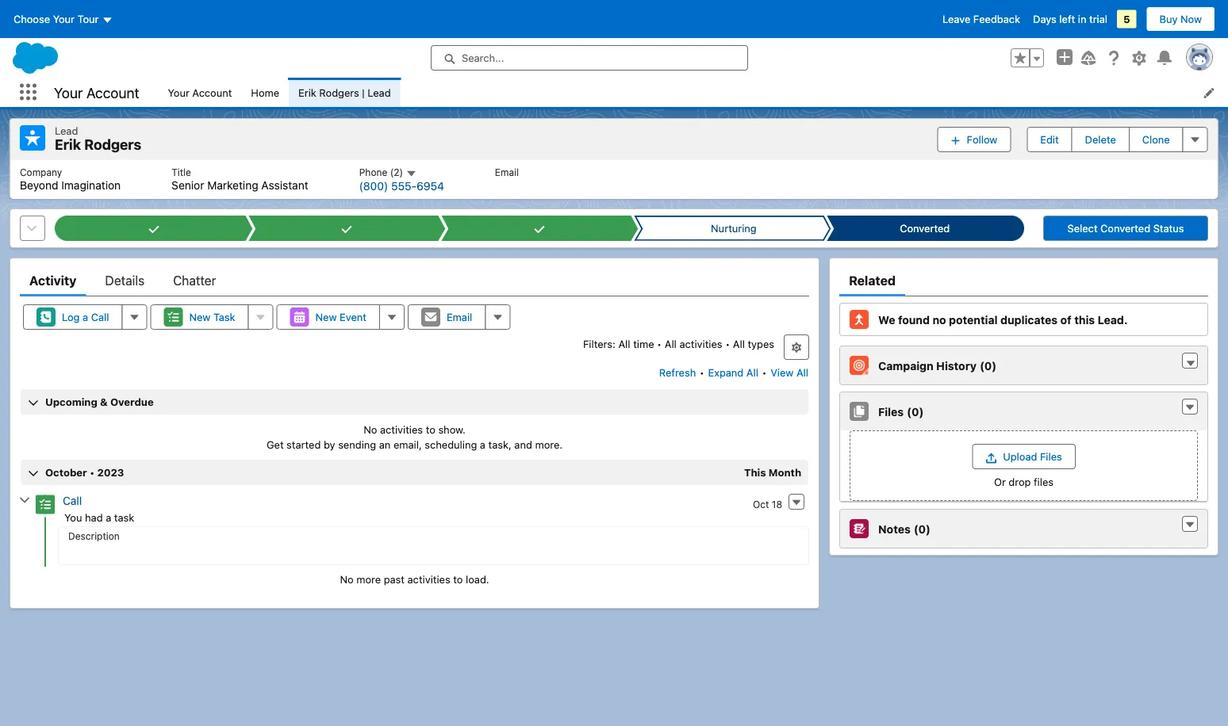 Task type: vqa. For each thing, say whether or not it's contained in the screenshot.
subscribe,
no



Task type: locate. For each thing, give the bounding box(es) containing it.
home link
[[241, 78, 289, 107]]

0 vertical spatial rodgers
[[319, 86, 359, 98]]

list for leave feedback link
[[158, 78, 1228, 107]]

event
[[340, 312, 367, 323]]

lead inside list
[[367, 86, 391, 98]]

1 vertical spatial activities
[[380, 424, 423, 436]]

0 vertical spatial lead
[[367, 86, 391, 98]]

potential
[[949, 313, 998, 326]]

description
[[68, 531, 120, 542]]

0 horizontal spatial lead
[[55, 125, 78, 136]]

0 horizontal spatial text default image
[[19, 495, 30, 506]]

to left show.
[[426, 424, 435, 436]]

task image
[[36, 495, 55, 514]]

account left home
[[192, 86, 232, 98]]

account
[[86, 84, 139, 101], [192, 86, 232, 98]]

lead right "lead" icon
[[55, 125, 78, 136]]

1 vertical spatial files
[[1040, 451, 1062, 463]]

phone (2)
[[359, 167, 406, 178]]

tab list
[[20, 265, 809, 297]]

0 horizontal spatial rodgers
[[84, 136, 141, 153]]

leave feedback link
[[943, 13, 1020, 25]]

0 horizontal spatial text default image
[[406, 168, 417, 179]]

0 horizontal spatial no
[[340, 574, 354, 586]]

1 horizontal spatial account
[[192, 86, 232, 98]]

activities up email,
[[380, 424, 423, 436]]

get
[[267, 439, 284, 451]]

found
[[898, 313, 930, 326]]

files (0)
[[878, 405, 924, 418]]

new
[[189, 312, 211, 323], [315, 312, 337, 323]]

1 vertical spatial list
[[10, 160, 1218, 199]]

1 horizontal spatial call
[[91, 312, 109, 323]]

0 vertical spatial email
[[495, 167, 519, 178]]

2 horizontal spatial a
[[480, 439, 486, 451]]

load.
[[466, 574, 489, 586]]

to left load.
[[453, 574, 463, 586]]

(0) inside campaign history element
[[980, 359, 997, 372]]

refresh • expand all • view all
[[659, 367, 808, 379]]

lead erik rodgers
[[55, 125, 141, 153]]

converted inside button
[[1100, 223, 1150, 235]]

1 vertical spatial rodgers
[[84, 136, 141, 153]]

1 horizontal spatial rodgers
[[319, 86, 359, 98]]

upcoming
[[45, 396, 97, 408]]

activities inside no activities to show. get started by sending an email, scheduling a task, and more.
[[380, 424, 423, 436]]

list containing your account
[[158, 78, 1228, 107]]

0 horizontal spatial converted
[[900, 223, 950, 235]]

2 vertical spatial (0)
[[914, 523, 931, 536]]

notes
[[878, 523, 911, 536]]

assistant
[[261, 179, 308, 192]]

days left in trial
[[1033, 13, 1107, 25]]

2 new from the left
[[315, 312, 337, 323]]

files up files
[[1040, 451, 1062, 463]]

activities right past
[[407, 574, 450, 586]]

campaign history element
[[839, 346, 1208, 386]]

1 vertical spatial to
[[453, 574, 463, 586]]

1 horizontal spatial new
[[315, 312, 337, 323]]

company beyond imagination
[[20, 167, 121, 192]]

buy now button
[[1146, 6, 1215, 32]]

1 horizontal spatial lead
[[367, 86, 391, 98]]

0 vertical spatial no
[[363, 424, 377, 436]]

you
[[64, 512, 82, 524]]

rodgers left |
[[319, 86, 359, 98]]

erik rodgers | lead
[[298, 86, 391, 98]]

0 vertical spatial (0)
[[980, 359, 997, 372]]

1 new from the left
[[189, 312, 211, 323]]

phone (2) button
[[359, 167, 417, 179]]

activities up refresh button
[[679, 338, 722, 350]]

all right time
[[665, 338, 677, 350]]

6954
[[416, 180, 444, 193]]

0 vertical spatial to
[[426, 424, 435, 436]]

details
[[105, 273, 144, 289]]

no more past activities to load.
[[340, 574, 489, 586]]

history
[[936, 359, 977, 372]]

notes element
[[839, 509, 1208, 549]]

related link
[[849, 265, 896, 297]]

1 horizontal spatial no
[[363, 424, 377, 436]]

lead image
[[20, 125, 45, 151]]

1 vertical spatial text default image
[[1184, 520, 1196, 531]]

0 horizontal spatial files
[[878, 405, 904, 418]]

to
[[426, 424, 435, 436], [453, 574, 463, 586]]

time
[[633, 338, 654, 350]]

rodgers inside list
[[319, 86, 359, 98]]

1 vertical spatial (0)
[[907, 405, 924, 418]]

2 vertical spatial a
[[106, 512, 111, 524]]

title senior marketing assistant
[[172, 167, 308, 192]]

(0) inside the notes element
[[914, 523, 931, 536]]

we
[[878, 313, 895, 326]]

1 horizontal spatial text default image
[[1184, 402, 1196, 413]]

call right log
[[91, 312, 109, 323]]

0 horizontal spatial erik
[[55, 136, 81, 153]]

refresh
[[659, 367, 696, 379]]

a
[[83, 312, 88, 323], [480, 439, 486, 451], [106, 512, 111, 524]]

a right 'had'
[[106, 512, 111, 524]]

no up the sending
[[363, 424, 377, 436]]

0 horizontal spatial to
[[426, 424, 435, 436]]

(0) right history
[[980, 359, 997, 372]]

call up you
[[63, 495, 82, 508]]

1 vertical spatial lead
[[55, 125, 78, 136]]

1 horizontal spatial text default image
[[1184, 520, 1196, 531]]

no for more
[[340, 574, 354, 586]]

trial
[[1089, 13, 1107, 25]]

list containing beyond imagination
[[10, 160, 1218, 199]]

past
[[384, 574, 405, 586]]

phone
[[359, 167, 387, 178]]

1 vertical spatial no
[[340, 574, 354, 586]]

1 horizontal spatial erik
[[298, 86, 316, 98]]

search...
[[462, 52, 504, 64]]

email
[[495, 167, 519, 178], [447, 312, 472, 323]]

0 vertical spatial a
[[83, 312, 88, 323]]

related tab panel
[[839, 297, 1208, 549]]

0 vertical spatial text default image
[[406, 168, 417, 179]]

imagination
[[61, 179, 121, 192]]

1 horizontal spatial a
[[106, 512, 111, 524]]

1 vertical spatial a
[[480, 439, 486, 451]]

0 horizontal spatial account
[[86, 84, 139, 101]]

by
[[324, 439, 335, 451]]

files down campaign
[[878, 405, 904, 418]]

list
[[158, 78, 1228, 107], [10, 160, 1218, 199]]

1 vertical spatial call
[[63, 495, 82, 508]]

erik up company beyond imagination
[[55, 136, 81, 153]]

new task button
[[150, 305, 249, 330]]

(0) down campaign
[[907, 405, 924, 418]]

• left expand
[[700, 367, 704, 379]]

path options list box
[[55, 216, 1024, 241]]

1 horizontal spatial converted
[[1100, 223, 1150, 235]]

show.
[[438, 424, 466, 436]]

of
[[1060, 313, 1072, 326]]

lead right |
[[367, 86, 391, 98]]

had
[[85, 512, 103, 524]]

your account inside list
[[168, 86, 232, 98]]

and
[[514, 439, 532, 451]]

no
[[933, 313, 946, 326]]

2 converted from the left
[[1100, 223, 1150, 235]]

all right view
[[796, 367, 808, 379]]

a inside no activities to show. get started by sending an email, scheduling a task, and more.
[[480, 439, 486, 451]]

new for new event
[[315, 312, 337, 323]]

1 horizontal spatial email
[[495, 167, 519, 178]]

upload
[[1003, 451, 1037, 463]]

all left time
[[618, 338, 630, 350]]

rodgers up imagination
[[84, 136, 141, 153]]

log a call
[[62, 312, 109, 323]]

company
[[20, 167, 62, 178]]

no more past activities to load. status
[[20, 574, 809, 586]]

scheduling
[[425, 439, 477, 451]]

1 vertical spatial email
[[447, 312, 472, 323]]

0 horizontal spatial new
[[189, 312, 211, 323]]

title
[[172, 167, 191, 178]]

0 vertical spatial list
[[158, 78, 1228, 107]]

• up expand
[[725, 338, 730, 350]]

0 vertical spatial text default image
[[1184, 402, 1196, 413]]

lead
[[367, 86, 391, 98], [55, 125, 78, 136]]

your inside dropdown button
[[53, 13, 75, 25]]

new event button
[[277, 305, 380, 330]]

feedback
[[973, 13, 1020, 25]]

no activities to show. get started by sending an email, scheduling a task, and more.
[[267, 424, 563, 451]]

a left task,
[[480, 439, 486, 451]]

task
[[114, 512, 134, 524]]

text default image
[[1184, 402, 1196, 413], [19, 495, 30, 506]]

new left the event
[[315, 312, 337, 323]]

0 vertical spatial call
[[91, 312, 109, 323]]

duplicates
[[1000, 313, 1058, 326]]

activities
[[679, 338, 722, 350], [380, 424, 423, 436], [407, 574, 450, 586]]

18
[[772, 499, 782, 510]]

drop
[[1009, 476, 1031, 488]]

0 vertical spatial erik
[[298, 86, 316, 98]]

your inside list
[[168, 86, 189, 98]]

account up lead erik rodgers
[[86, 84, 139, 101]]

text default image
[[406, 168, 417, 179], [1184, 520, 1196, 531]]

erik
[[298, 86, 316, 98], [55, 136, 81, 153]]

new left task
[[189, 312, 211, 323]]

group
[[1011, 48, 1044, 67]]

a inside button
[[83, 312, 88, 323]]

erik inside list
[[298, 86, 316, 98]]

your
[[53, 13, 75, 25], [54, 84, 83, 101], [168, 86, 189, 98]]

expand all button
[[707, 360, 759, 386]]

1 vertical spatial erik
[[55, 136, 81, 153]]

your account left home
[[168, 86, 232, 98]]

search... button
[[431, 45, 748, 71]]

0 vertical spatial files
[[878, 405, 904, 418]]

email inside button
[[447, 312, 472, 323]]

no inside no activities to show. get started by sending an email, scheduling a task, and more.
[[363, 424, 377, 436]]

converted link
[[834, 216, 1016, 241]]

1 horizontal spatial your account
[[168, 86, 232, 98]]

(0) right notes
[[914, 523, 931, 536]]

a right log
[[83, 312, 88, 323]]

no left more
[[340, 574, 354, 586]]

erik right home link at the top of the page
[[298, 86, 316, 98]]

to inside no activities to show. get started by sending an email, scheduling a task, and more.
[[426, 424, 435, 436]]

select converted status button
[[1043, 216, 1208, 241]]

your account up lead erik rodgers
[[54, 84, 139, 101]]

(0) inside the files element
[[907, 405, 924, 418]]

filters: all time • all activities • all types
[[583, 338, 774, 350]]

select
[[1067, 223, 1098, 235]]

0 horizontal spatial a
[[83, 312, 88, 323]]

0 horizontal spatial email
[[447, 312, 472, 323]]

your account link
[[158, 78, 241, 107]]

0 horizontal spatial call
[[63, 495, 82, 508]]

1 converted from the left
[[900, 223, 950, 235]]

• right time
[[657, 338, 662, 350]]



Task type: describe. For each thing, give the bounding box(es) containing it.
call inside button
[[91, 312, 109, 323]]

october
[[45, 467, 87, 479]]

text default image inside the notes element
[[1184, 520, 1196, 531]]

view all link
[[770, 360, 809, 386]]

task
[[213, 312, 235, 323]]

an
[[379, 439, 391, 451]]

more
[[356, 574, 381, 586]]

rodgers inside lead erik rodgers
[[84, 136, 141, 153]]

all right expand
[[746, 367, 758, 379]]

no for activities
[[363, 424, 377, 436]]

email button
[[408, 305, 486, 330]]

tour
[[77, 13, 99, 25]]

0 horizontal spatial your account
[[54, 84, 139, 101]]

&
[[100, 396, 108, 408]]

filters:
[[583, 338, 616, 350]]

clone
[[1142, 133, 1170, 145]]

oct
[[753, 499, 769, 510]]

senior
[[172, 179, 204, 192]]

(800)
[[359, 180, 388, 193]]

month
[[769, 467, 801, 479]]

chatter
[[173, 273, 216, 289]]

log
[[62, 312, 80, 323]]

days
[[1033, 13, 1057, 25]]

more.
[[535, 439, 563, 451]]

erik rodgers | lead link
[[289, 78, 400, 107]]

or drop files
[[994, 476, 1054, 488]]

follow
[[967, 133, 997, 145]]

this
[[744, 467, 766, 479]]

types
[[748, 338, 774, 350]]

• left 2023
[[90, 467, 95, 479]]

you had a task description
[[64, 512, 134, 542]]

october  •  2023
[[45, 467, 124, 479]]

all left 'types'
[[733, 338, 745, 350]]

5
[[1123, 13, 1130, 25]]

select converted status
[[1067, 223, 1184, 235]]

edit
[[1040, 133, 1059, 145]]

leave feedback
[[943, 13, 1020, 25]]

home
[[251, 86, 279, 98]]

refresh button
[[658, 360, 697, 386]]

in
[[1078, 13, 1086, 25]]

choose your tour button
[[13, 6, 114, 32]]

(800) 555-6954
[[359, 180, 444, 193]]

account inside your account link
[[192, 86, 232, 98]]

related
[[849, 273, 896, 289]]

(800) 555-6954 link
[[359, 180, 444, 193]]

marketing
[[207, 179, 258, 192]]

text default image inside the files element
[[1184, 402, 1196, 413]]

lead inside lead erik rodgers
[[55, 125, 78, 136]]

beyond
[[20, 179, 58, 192]]

notes (0)
[[878, 523, 931, 536]]

details link
[[105, 265, 144, 297]]

expand
[[708, 367, 744, 379]]

this
[[1074, 313, 1095, 326]]

follow button
[[937, 127, 1011, 152]]

call link
[[63, 495, 82, 508]]

view
[[771, 367, 794, 379]]

lead.
[[1098, 313, 1128, 326]]

1 horizontal spatial to
[[453, 574, 463, 586]]

(2)
[[390, 167, 403, 178]]

activity
[[29, 273, 77, 289]]

1 horizontal spatial files
[[1040, 451, 1062, 463]]

activity link
[[29, 265, 77, 297]]

log a call button
[[23, 305, 123, 330]]

email inside list
[[495, 167, 519, 178]]

nurturing
[[711, 223, 757, 235]]

this month
[[744, 467, 801, 479]]

new event
[[315, 312, 367, 323]]

new for new task
[[189, 312, 211, 323]]

erik inside lead erik rodgers
[[55, 136, 81, 153]]

choose your tour
[[13, 13, 99, 25]]

buy now
[[1160, 13, 1202, 25]]

delete button
[[1072, 127, 1130, 152]]

upcoming & overdue button
[[21, 390, 808, 415]]

delete
[[1085, 133, 1116, 145]]

a inside you had a task description
[[106, 512, 111, 524]]

new task
[[189, 312, 235, 323]]

or
[[994, 476, 1006, 488]]

text default image inside the phone (2) 'popup button'
[[406, 168, 417, 179]]

campaign history (0)
[[878, 359, 997, 372]]

list for your account link on the top
[[10, 160, 1218, 199]]

2023
[[97, 467, 124, 479]]

• left view
[[762, 367, 767, 379]]

tab list containing activity
[[20, 265, 809, 297]]

task,
[[488, 439, 512, 451]]

files element
[[839, 392, 1208, 503]]

leave
[[943, 13, 971, 25]]

(0) for files (0)
[[907, 405, 924, 418]]

1 vertical spatial text default image
[[19, 495, 30, 506]]

2 vertical spatial activities
[[407, 574, 450, 586]]

converted inside path options list box
[[900, 223, 950, 235]]

555-
[[391, 180, 416, 193]]

email,
[[393, 439, 422, 451]]

0 vertical spatial activities
[[679, 338, 722, 350]]

sending
[[338, 439, 376, 451]]

now
[[1181, 13, 1202, 25]]

we found no potential duplicates of this lead.
[[878, 313, 1128, 326]]

edit button
[[1027, 127, 1072, 152]]

(0) for notes (0)
[[914, 523, 931, 536]]

campaign
[[878, 359, 934, 372]]

|
[[362, 86, 365, 98]]



